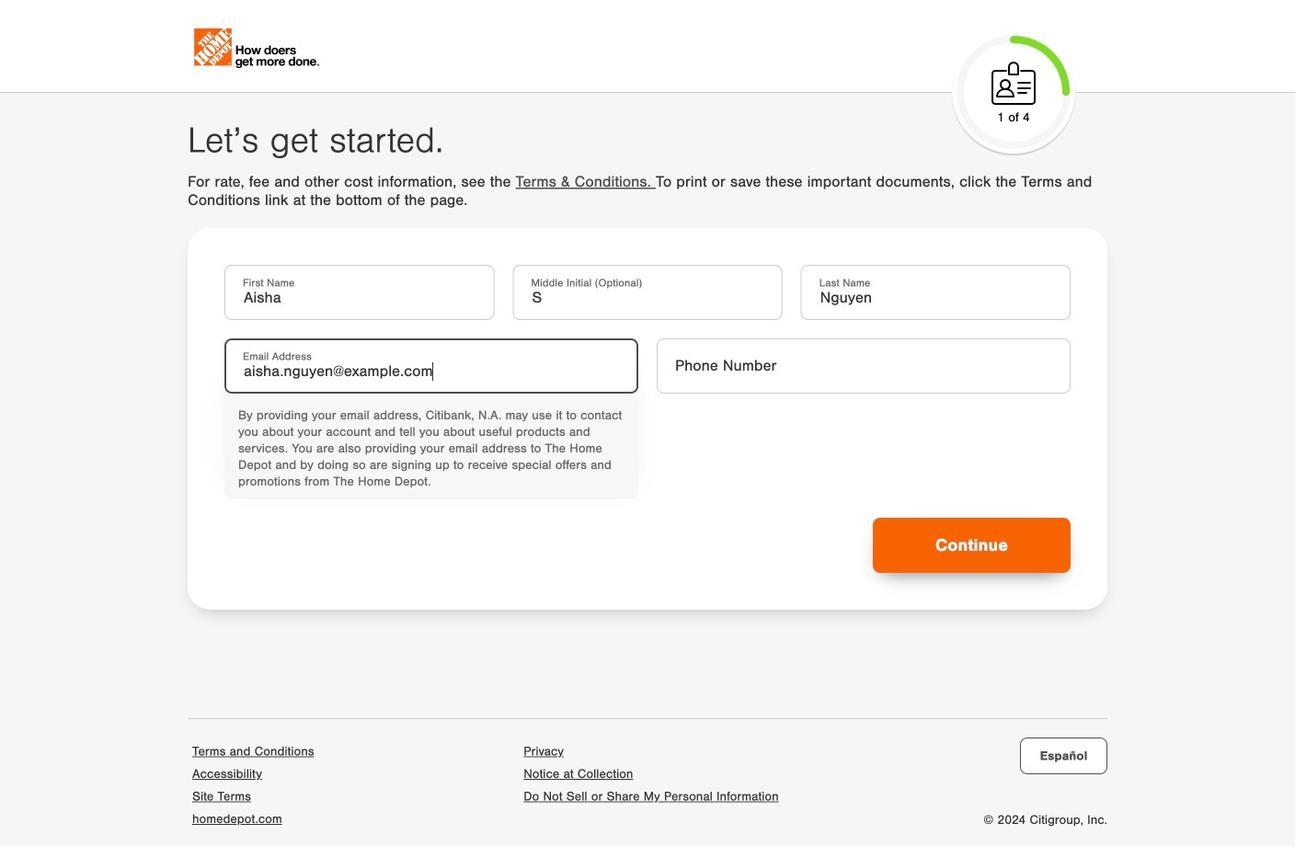 Task type: describe. For each thing, give the bounding box(es) containing it.
Middle Initial (Optional) text field
[[513, 265, 783, 320]]

2 list from the left
[[519, 738, 784, 806]]

Email Address field
[[225, 339, 639, 394]]

Phone Number field
[[657, 339, 1071, 394]]



Task type: vqa. For each thing, say whether or not it's contained in the screenshot.
'FIGURE' to the bottom
no



Task type: locate. For each thing, give the bounding box(es) containing it.
Last Name field
[[801, 265, 1071, 320]]

2024Citigroup, Inc. text field
[[984, 813, 1108, 828]]

the home depot application form image
[[188, 22, 742, 70]]

figure
[[988, 58, 1040, 110]]

1 list from the left
[[188, 738, 319, 832]]

0 horizontal spatial list
[[188, 738, 319, 832]]

First Name text field
[[225, 265, 495, 320]]

the home depot application form element
[[188, 9, 537, 83]]

1 horizontal spatial list
[[519, 738, 784, 806]]

list
[[188, 738, 319, 832], [519, 738, 784, 806]]



